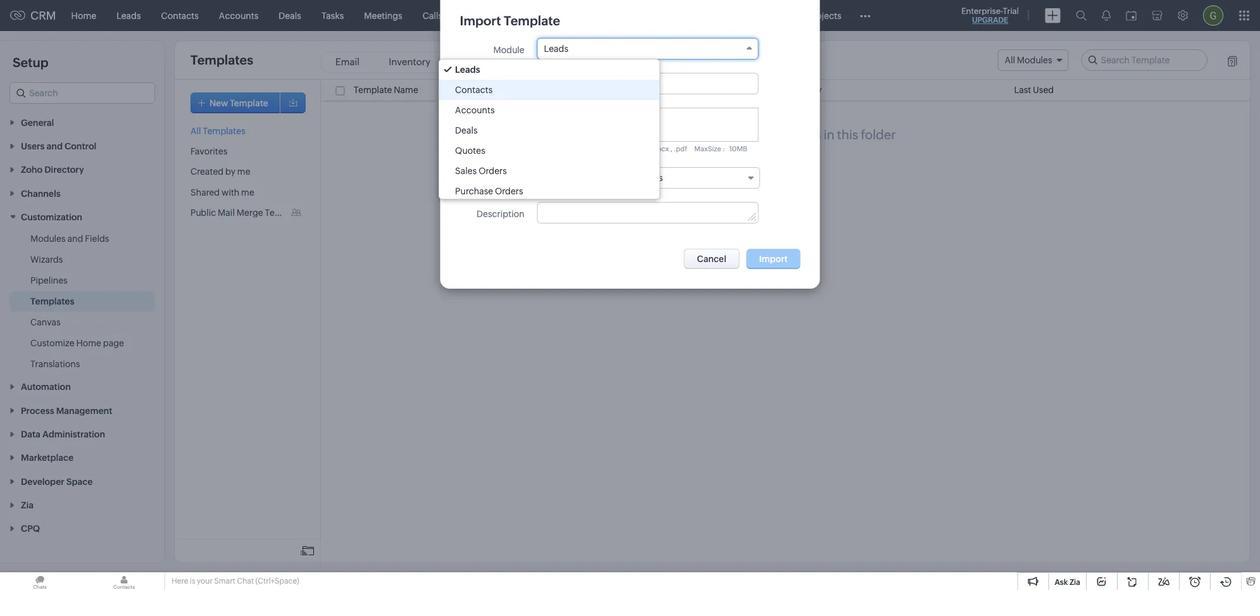 Task type: vqa. For each thing, say whether or not it's contained in the screenshot.
customize
yes



Task type: locate. For each thing, give the bounding box(es) containing it.
0 horizontal spatial public
[[191, 208, 216, 218]]

template inside "button"
[[230, 98, 268, 108]]

modules and fields link
[[30, 232, 109, 245]]

0 horizontal spatial template name
[[354, 85, 418, 95]]

created
[[191, 167, 224, 177]]

home left page on the left bottom
[[76, 338, 101, 348]]

accounts inside option
[[455, 105, 495, 115]]

signals image
[[1103, 10, 1111, 21]]

0 horizontal spatial mail
[[218, 208, 235, 218]]

None button
[[544, 114, 618, 134], [684, 249, 740, 269], [544, 114, 618, 134], [684, 249, 740, 269]]

1 horizontal spatial public
[[546, 173, 572, 183]]

2 horizontal spatial mail
[[573, 173, 590, 183]]

purchase
[[455, 186, 493, 196]]

by up with
[[225, 167, 236, 177]]

deals inside option
[[455, 125, 478, 136]]

Public Mail Merge Templates field
[[539, 167, 761, 189]]

leads right home link on the left top of the page
[[117, 10, 141, 21]]

purchase orders option
[[440, 181, 660, 201]]

orders
[[479, 166, 507, 176], [495, 186, 524, 196]]

reports
[[463, 10, 495, 21]]

modules and fields
[[30, 233, 109, 244]]

template right new
[[230, 98, 268, 108]]

template name
[[460, 79, 525, 90], [354, 85, 418, 95]]

accounts
[[219, 10, 259, 21], [455, 105, 495, 115]]

1 vertical spatial contacts
[[455, 85, 493, 95]]

1 horizontal spatial name
[[500, 79, 525, 90]]

deals left tasks link
[[279, 10, 301, 21]]

by for modified
[[812, 85, 822, 95]]

1 vertical spatial leads
[[544, 44, 569, 54]]

meetings
[[364, 10, 403, 21]]

1 horizontal spatial by
[[812, 85, 822, 95]]

1 vertical spatial merge
[[592, 173, 619, 183]]

0 horizontal spatial name
[[394, 85, 418, 95]]

leads option
[[440, 60, 660, 80]]

1 horizontal spatial deals
[[455, 125, 478, 136]]

template name down "mail merge" link
[[460, 79, 525, 90]]

2 , from the left
[[648, 145, 649, 153]]

accounts left deals link
[[219, 10, 259, 21]]

shared
[[191, 187, 220, 197]]

template down "mail merge" link
[[460, 79, 499, 90]]

0 vertical spatial mail
[[460, 56, 478, 67]]

contacts inside option
[[455, 85, 493, 95]]

shared with me link
[[191, 187, 254, 197]]

favorites
[[191, 146, 228, 156]]

0 horizontal spatial public mail merge templates
[[191, 208, 308, 218]]

last used
[[1015, 85, 1055, 95]]

1 vertical spatial public mail merge templates
[[191, 208, 308, 218]]

crm
[[30, 9, 56, 22]]

name down module
[[500, 79, 525, 90]]

public down quotes option
[[546, 173, 572, 183]]

home
[[71, 10, 96, 21], [76, 338, 101, 348]]

0 horizontal spatial by
[[225, 167, 236, 177]]

0 vertical spatial leads
[[117, 10, 141, 21]]

public mail merge templates down .zdoc
[[546, 173, 663, 183]]

deals up the quotes
[[455, 125, 478, 136]]

1 horizontal spatial ,
[[648, 145, 649, 153]]

by
[[812, 85, 822, 95], [225, 167, 236, 177]]

list box containing leads
[[440, 60, 660, 201]]

shared with me
[[191, 187, 254, 197]]

, right .doc
[[648, 145, 649, 153]]

1 horizontal spatial contacts
[[455, 85, 493, 95]]

merge down with
[[237, 208, 263, 218]]

1 , from the left
[[628, 145, 630, 153]]

0 vertical spatial public
[[546, 173, 572, 183]]

0 vertical spatial contacts
[[161, 10, 199, 21]]

2 vertical spatial leads
[[455, 65, 480, 75]]

orders for purchase orders
[[495, 186, 524, 196]]

template name down inventory link
[[354, 85, 418, 95]]

0 horizontal spatial leads
[[117, 10, 141, 21]]

templates inside customization region
[[30, 296, 74, 306]]

templates
[[191, 53, 253, 67], [203, 126, 246, 136], [621, 173, 663, 183], [265, 208, 308, 218], [30, 296, 74, 306]]

.zdoc , .doc , .docx , .pdf maxsize : 10mb
[[604, 145, 748, 153]]

mail down quotes option
[[573, 173, 590, 183]]

profile image
[[1204, 5, 1224, 26]]

new
[[210, 98, 228, 108]]

0 vertical spatial me
[[237, 167, 250, 177]]

this
[[838, 127, 859, 142]]

mail down "import" on the left
[[460, 56, 478, 67]]

and
[[67, 233, 83, 244]]

mail merge
[[460, 56, 509, 67]]

2 horizontal spatial ,
[[671, 145, 673, 153]]

Search Template text field
[[1083, 50, 1208, 70]]

name
[[500, 79, 525, 90], [394, 85, 418, 95]]

list box
[[440, 60, 660, 201]]

translations
[[30, 359, 80, 369]]

1 vertical spatial me
[[241, 187, 254, 197]]

0 vertical spatial public mail merge templates
[[546, 173, 663, 183]]

1 vertical spatial by
[[225, 167, 236, 177]]

2 horizontal spatial merge
[[592, 173, 619, 183]]

leads down "import" on the left
[[455, 65, 480, 75]]

1 horizontal spatial leads
[[455, 65, 480, 75]]

0 vertical spatial orders
[[479, 166, 507, 176]]

template down email link
[[354, 85, 392, 95]]

me right with
[[241, 187, 254, 197]]

home inside customization region
[[76, 338, 101, 348]]

translations link
[[30, 358, 80, 370]]

calls link
[[413, 0, 453, 31]]

mail
[[460, 56, 478, 67], [573, 173, 590, 183], [218, 208, 235, 218]]

accounts up the quotes
[[455, 105, 495, 115]]

quotes option
[[440, 141, 660, 161]]

mail down "shared with me"
[[218, 208, 235, 218]]

public inside field
[[546, 173, 572, 183]]

leads up leads option
[[544, 44, 569, 54]]

contacts
[[161, 10, 199, 21], [455, 85, 493, 95]]

enterprise-
[[962, 6, 1004, 16]]

all
[[191, 126, 201, 136]]

1 vertical spatial mail
[[573, 173, 590, 183]]

1 horizontal spatial accounts
[[455, 105, 495, 115]]

1 horizontal spatial public mail merge templates
[[546, 173, 663, 183]]

smart
[[214, 577, 236, 585]]

file
[[510, 114, 525, 124]]

contacts image
[[84, 572, 164, 590]]

me
[[237, 167, 250, 177], [241, 187, 254, 197]]

setup
[[13, 55, 48, 70]]

here is your smart chat (ctrl+space)
[[172, 577, 299, 585]]

orders up purchase orders
[[479, 166, 507, 176]]

merge
[[722, 127, 760, 142]]

0 horizontal spatial accounts
[[219, 10, 259, 21]]

10mb
[[730, 145, 748, 153]]

by right modified
[[812, 85, 822, 95]]

help image
[[1229, 56, 1238, 67]]

0 horizontal spatial ,
[[628, 145, 630, 153]]

tasks link
[[312, 0, 354, 31]]

customize
[[30, 338, 74, 348]]

no mail merge templates in this folder
[[675, 127, 896, 142]]

select file
[[483, 114, 525, 124]]

merge down .zdoc
[[592, 173, 619, 183]]

0 horizontal spatial merge
[[237, 208, 263, 218]]

, left .pdf
[[671, 145, 673, 153]]

is
[[190, 577, 195, 585]]

favorites link
[[191, 146, 228, 156]]

0 vertical spatial home
[[71, 10, 96, 21]]

0 horizontal spatial deals
[[279, 10, 301, 21]]

chats image
[[0, 572, 80, 590]]

all templates
[[191, 126, 246, 136]]

folder
[[498, 174, 525, 184]]

home right crm
[[71, 10, 96, 21]]

2 horizontal spatial leads
[[544, 44, 569, 54]]

public
[[546, 173, 572, 183], [191, 208, 216, 218]]

, left .doc
[[628, 145, 630, 153]]

used
[[1034, 85, 1055, 95]]

merge
[[480, 56, 509, 67], [592, 173, 619, 183], [237, 208, 263, 218]]

templates inside the public mail merge templates field
[[621, 173, 663, 183]]

0 vertical spatial merge
[[480, 56, 509, 67]]

1 vertical spatial home
[[76, 338, 101, 348]]

template up module
[[504, 13, 560, 28]]

contacts right leads link
[[161, 10, 199, 21]]

0 vertical spatial by
[[812, 85, 822, 95]]

modified
[[773, 85, 810, 95]]

1 vertical spatial accounts
[[455, 105, 495, 115]]

1 vertical spatial deals
[[455, 125, 478, 136]]

1 vertical spatial orders
[[495, 186, 524, 196]]

tasks
[[322, 10, 344, 21]]

1 vertical spatial public
[[191, 208, 216, 218]]

page
[[103, 338, 124, 348]]

public down shared on the left top of page
[[191, 208, 216, 218]]

1 horizontal spatial merge
[[480, 56, 509, 67]]

deals
[[279, 10, 301, 21], [455, 125, 478, 136]]

leads link
[[106, 0, 151, 31]]

enterprise-trial upgrade
[[962, 6, 1020, 24]]

me up with
[[237, 167, 250, 177]]

0 horizontal spatial contacts
[[161, 10, 199, 21]]

folder
[[861, 127, 896, 142]]

zia
[[1070, 578, 1081, 586]]

accounts link
[[209, 0, 269, 31]]

public mail merge templates down with
[[191, 208, 308, 218]]

leads
[[117, 10, 141, 21], [544, 44, 569, 54], [455, 65, 480, 75]]

projects
[[809, 10, 842, 21]]

chat
[[237, 577, 254, 585]]

wizards link
[[30, 253, 63, 266]]

name down inventory link
[[394, 85, 418, 95]]

contacts down "mail merge" link
[[455, 85, 493, 95]]

None text field
[[538, 73, 758, 94], [538, 203, 758, 223], [538, 73, 758, 94], [538, 203, 758, 223]]

new template button
[[191, 92, 281, 113]]

merge down module
[[480, 56, 509, 67]]

accounts option
[[440, 100, 660, 120]]

orders down folder
[[495, 186, 524, 196]]



Task type: describe. For each thing, give the bounding box(es) containing it.
mail
[[694, 127, 719, 142]]

3 , from the left
[[671, 145, 673, 153]]

inventory link
[[376, 53, 444, 71]]

.pdf
[[674, 145, 688, 153]]

profile element
[[1196, 0, 1232, 31]]

upgrade
[[973, 16, 1009, 24]]

customization button
[[0, 205, 165, 228]]

sales orders option
[[440, 161, 660, 181]]

leads inside "field"
[[544, 44, 569, 54]]

in
[[824, 127, 835, 142]]

orders for sales orders
[[479, 166, 507, 176]]

2 vertical spatial mail
[[218, 208, 235, 218]]

.docx
[[651, 145, 669, 153]]

all templates link
[[191, 126, 246, 136]]

home link
[[61, 0, 106, 31]]

description
[[477, 209, 525, 219]]

created by me link
[[191, 167, 250, 177]]

contacts option
[[440, 80, 660, 100]]

with
[[222, 187, 240, 197]]

created by me
[[191, 167, 250, 177]]

2 vertical spatial merge
[[237, 208, 263, 218]]

import
[[460, 13, 501, 28]]

(ctrl+space)
[[256, 577, 299, 585]]

.doc
[[631, 145, 646, 153]]

contacts link
[[151, 0, 209, 31]]

select
[[483, 114, 509, 124]]

canvas
[[30, 317, 61, 327]]

mail inside field
[[573, 173, 590, 183]]

ask
[[1055, 578, 1069, 586]]

email link
[[322, 53, 373, 71]]

:
[[723, 145, 725, 153]]

mail merge link
[[447, 53, 522, 71]]

templates
[[763, 127, 822, 142]]

your
[[197, 577, 213, 585]]

reports link
[[453, 0, 506, 31]]

customization region
[[0, 228, 165, 375]]

import template
[[460, 13, 560, 28]]

no
[[675, 127, 692, 142]]

sales
[[455, 166, 477, 176]]

fields
[[85, 233, 109, 244]]

purchase orders
[[455, 186, 524, 196]]

meetings link
[[354, 0, 413, 31]]

pipelines link
[[30, 274, 68, 287]]

.zdoc
[[608, 145, 627, 153]]

customize home page
[[30, 338, 124, 348]]

templates link
[[30, 295, 74, 308]]

customization
[[21, 212, 82, 222]]

1 horizontal spatial mail
[[460, 56, 478, 67]]

inventory
[[389, 56, 431, 67]]

modified by
[[773, 85, 822, 95]]

crm link
[[10, 9, 56, 22]]

public mail merge templates inside field
[[546, 173, 663, 183]]

pipelines
[[30, 275, 68, 285]]

Leads field
[[537, 38, 759, 60]]

analytics
[[516, 10, 553, 21]]

merge inside field
[[592, 173, 619, 183]]

modules
[[30, 233, 66, 244]]

1 horizontal spatial template name
[[460, 79, 525, 90]]

projects link
[[799, 0, 852, 31]]

by for created
[[225, 167, 236, 177]]

canvas link
[[30, 316, 61, 328]]

new template
[[210, 98, 268, 108]]

maxsize
[[695, 145, 722, 153]]

analytics link
[[506, 0, 563, 31]]

deals option
[[440, 120, 660, 141]]

0 vertical spatial accounts
[[219, 10, 259, 21]]

leads inside option
[[455, 65, 480, 75]]

me for shared with me
[[241, 187, 254, 197]]

calls
[[423, 10, 443, 21]]

me for created by me
[[237, 167, 250, 177]]

deals link
[[269, 0, 312, 31]]

here
[[172, 577, 188, 585]]

0 vertical spatial deals
[[279, 10, 301, 21]]

signals element
[[1095, 0, 1119, 31]]

customize home page link
[[30, 337, 124, 349]]

module
[[494, 45, 525, 55]]

calendar image
[[1127, 10, 1137, 21]]

wizards
[[30, 254, 63, 265]]

sales orders
[[455, 166, 507, 176]]

last
[[1015, 85, 1032, 95]]

ask zia
[[1055, 578, 1081, 586]]



